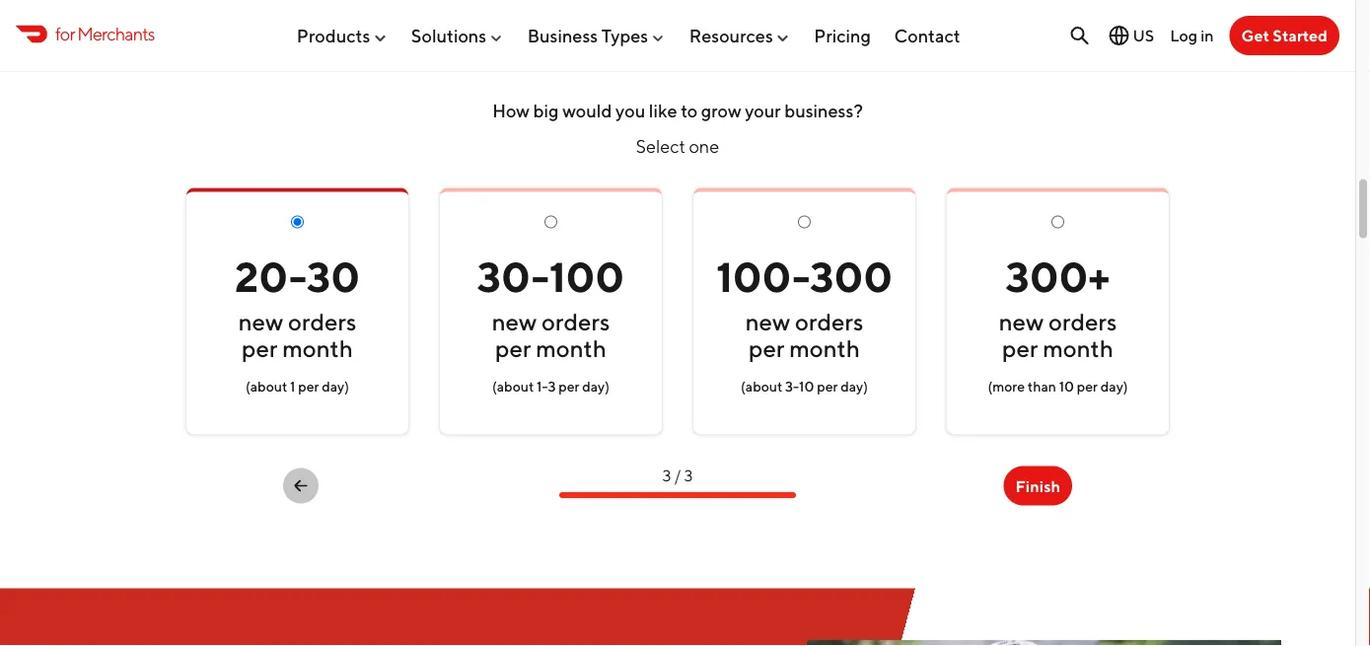 Task type: vqa. For each thing, say whether or not it's contained in the screenshot.
TYPES
yes



Task type: describe. For each thing, give the bounding box(es) containing it.
pricing
[[814, 25, 871, 46]]

per inside 300+ new orders per month
[[1002, 335, 1038, 363]]

day) for 30-
[[582, 378, 610, 394]]

orders for 100-
[[795, 307, 863, 335]]

products link
[[297, 17, 388, 54]]

per inside 100-300 new orders per month
[[749, 335, 784, 363]]

would
[[562, 99, 612, 121]]

resources link
[[689, 17, 791, 54]]

contact
[[894, 25, 960, 46]]

(about for 100-
[[741, 378, 782, 394]]

orders inside 300+ new orders per month
[[1049, 307, 1117, 335]]

in
[[1201, 26, 1214, 45]]

log
[[1170, 26, 1197, 45]]

products
[[297, 25, 370, 46]]

month for 20-
[[282, 335, 353, 363]]

jonathan poon outside image
[[689, 640, 1281, 646]]

for merchants link
[[16, 21, 155, 47]]

1 day) from the left
[[322, 378, 349, 394]]

us
[[1133, 26, 1154, 45]]

300
[[810, 252, 893, 301]]

100-300 new orders per month
[[716, 252, 893, 363]]

3 / 3
[[662, 466, 693, 484]]

go back to previous question. image
[[291, 474, 311, 498]]

month for 100-
[[789, 335, 860, 363]]

how big would you like to grow your business?
[[492, 99, 863, 121]]

100-
[[716, 252, 810, 301]]

business types link
[[527, 17, 666, 54]]

300+ new orders per month
[[999, 252, 1117, 363]]

3-
[[785, 378, 799, 394]]

select
[[636, 136, 685, 157]]

merchants
[[77, 23, 155, 44]]

/
[[674, 466, 681, 484]]

per right 3-
[[817, 378, 838, 394]]

1 vertical spatial you
[[616, 99, 645, 121]]

day) for 100-
[[841, 378, 868, 394]]

take
[[226, 27, 303, 68]]

get started
[[1241, 26, 1328, 45]]

log in link
[[1170, 26, 1214, 45]]

100
[[549, 252, 624, 301]]

orders for 30-
[[542, 307, 610, 335]]

one
[[689, 136, 719, 157]]

get
[[1241, 26, 1269, 45]]

1 horizontal spatial you
[[1069, 27, 1130, 68]]

grow
[[701, 99, 741, 121]]

identify
[[586, 27, 715, 68]]

like
[[649, 99, 677, 121]]

(about 1 per day)
[[246, 378, 349, 394]]

your
[[745, 99, 781, 121]]

30-100 new orders per month
[[477, 252, 624, 363]]

day) for 300+
[[1101, 378, 1128, 394]]

(more
[[988, 378, 1025, 394]]

contact link
[[894, 17, 960, 54]]

(about for 30-
[[492, 378, 534, 394]]

(about 3-10 per day)
[[741, 378, 868, 394]]

new for 30-
[[492, 307, 537, 335]]

1-
[[537, 378, 548, 394]]

per inside 20-30 new orders per month
[[242, 335, 277, 363]]

per right than
[[1077, 378, 1098, 394]]

arrow left button
[[283, 468, 319, 504]]

log in
[[1170, 26, 1214, 45]]

1 horizontal spatial 3
[[662, 466, 671, 484]]

1 horizontal spatial for
[[1014, 27, 1062, 68]]



Task type: locate. For each thing, give the bounding box(es) containing it.
2 day) from the left
[[582, 378, 610, 394]]

month inside 300+ new orders per month
[[1043, 335, 1113, 363]]

short
[[373, 27, 459, 68]]

month for 30-
[[536, 335, 606, 363]]

0 horizontal spatial 3
[[548, 378, 556, 394]]

(about left 3-
[[741, 378, 782, 394]]

our
[[311, 27, 366, 68]]

None radio
[[194, 216, 400, 229], [448, 216, 654, 229], [194, 216, 400, 229], [448, 216, 654, 229]]

None radio
[[701, 216, 907, 229], [955, 216, 1161, 229], [701, 216, 907, 229], [955, 216, 1161, 229]]

3 orders from the left
[[795, 307, 863, 335]]

(about for 20-
[[246, 378, 287, 394]]

day) right than
[[1101, 378, 1128, 394]]

0 vertical spatial you
[[1069, 27, 1130, 68]]

4 new from the left
[[999, 307, 1044, 335]]

(about
[[246, 378, 287, 394], [492, 378, 534, 394], [741, 378, 782, 394]]

finish button
[[1004, 466, 1072, 506]]

0 horizontal spatial 10
[[799, 378, 814, 394]]

new down the 30-
[[492, 307, 537, 335]]

300+
[[1006, 252, 1110, 301]]

to right quiz
[[545, 27, 579, 68]]

business?
[[784, 99, 863, 121]]

3 month from the left
[[789, 335, 860, 363]]

new down the "300+" on the top of page
[[999, 307, 1044, 335]]

3 (about from the left
[[741, 378, 782, 394]]

select one
[[636, 136, 719, 157]]

30-
[[477, 252, 549, 301]]

per up (about 3-10 per day)
[[749, 335, 784, 363]]

0 horizontal spatial to
[[545, 27, 579, 68]]

per up (about 1 per day)
[[242, 335, 277, 363]]

month up (about 3-10 per day)
[[789, 335, 860, 363]]

right
[[786, 27, 866, 68]]

per
[[242, 335, 277, 363], [495, 335, 531, 363], [749, 335, 784, 363], [1002, 335, 1038, 363], [298, 378, 319, 394], [559, 378, 579, 394], [817, 378, 838, 394], [1077, 378, 1098, 394]]

2 month from the left
[[536, 335, 606, 363]]

month up (about 1-3 per day) on the bottom left
[[536, 335, 606, 363]]

new inside 300+ new orders per month
[[999, 307, 1044, 335]]

per up (about 1-3 per day) on the bottom left
[[495, 335, 531, 363]]

solutions link
[[411, 17, 504, 54]]

10 for 300
[[799, 378, 814, 394]]

types
[[601, 25, 648, 46]]

1 month from the left
[[282, 335, 353, 363]]

3 for /
[[684, 466, 693, 484]]

10 for new
[[1059, 378, 1074, 394]]

2 horizontal spatial 3
[[684, 466, 693, 484]]

month inside the 30-100 new orders per month
[[536, 335, 606, 363]]

orders
[[288, 307, 356, 335], [542, 307, 610, 335], [795, 307, 863, 335], [1049, 307, 1117, 335]]

new for 100-
[[745, 307, 790, 335]]

1 new from the left
[[238, 307, 283, 335]]

4 day) from the left
[[1101, 378, 1128, 394]]

20-30 new orders per month
[[235, 252, 360, 363]]

the
[[722, 27, 778, 68]]

1 orders from the left
[[288, 307, 356, 335]]

day)
[[322, 378, 349, 394], [582, 378, 610, 394], [841, 378, 868, 394], [1101, 378, 1128, 394]]

10 down 100-300 new orders per month
[[799, 378, 814, 394]]

30
[[307, 252, 360, 301]]

take our short quiz to identify the right solution for you
[[226, 27, 1130, 68]]

1
[[290, 378, 295, 394]]

orders inside the 30-100 new orders per month
[[542, 307, 610, 335]]

0 horizontal spatial (about
[[246, 378, 287, 394]]

3 day) from the left
[[841, 378, 868, 394]]

0 vertical spatial to
[[545, 27, 579, 68]]

3 left '/'
[[662, 466, 671, 484]]

per right 1 at the left bottom of the page
[[298, 378, 319, 394]]

started
[[1273, 26, 1328, 45]]

day) right 1-
[[582, 378, 610, 394]]

quiz
[[467, 27, 537, 68]]

finish
[[1015, 477, 1060, 495]]

0 horizontal spatial you
[[616, 99, 645, 121]]

you left us
[[1069, 27, 1130, 68]]

to
[[545, 27, 579, 68], [681, 99, 697, 121]]

3 down the 30-100 new orders per month
[[548, 378, 556, 394]]

per inside the 30-100 new orders per month
[[495, 335, 531, 363]]

than
[[1028, 378, 1056, 394]]

2 new from the left
[[492, 307, 537, 335]]

20-
[[235, 252, 307, 301]]

for left globe line image
[[1014, 27, 1062, 68]]

10 right than
[[1059, 378, 1074, 394]]

day) right 3-
[[841, 378, 868, 394]]

2 orders from the left
[[542, 307, 610, 335]]

orders down 300 on the top right
[[795, 307, 863, 335]]

solutions
[[411, 25, 486, 46]]

how
[[492, 99, 530, 121]]

new down the 100-
[[745, 307, 790, 335]]

orders inside 20-30 new orders per month
[[288, 307, 356, 335]]

10
[[799, 378, 814, 394], [1059, 378, 1074, 394]]

orders down the "300+" on the top of page
[[1049, 307, 1117, 335]]

1 horizontal spatial 10
[[1059, 378, 1074, 394]]

new for 20-
[[238, 307, 283, 335]]

3 new from the left
[[745, 307, 790, 335]]

month up (about 1 per day)
[[282, 335, 353, 363]]

big
[[533, 99, 559, 121]]

resources
[[689, 25, 773, 46]]

4 orders from the left
[[1049, 307, 1117, 335]]

pricing link
[[814, 17, 871, 54]]

for merchants
[[55, 23, 155, 44]]

for
[[55, 23, 75, 44], [1014, 27, 1062, 68]]

month inside 100-300 new orders per month
[[789, 335, 860, 363]]

2 horizontal spatial (about
[[741, 378, 782, 394]]

globe line image
[[1107, 24, 1131, 47]]

month up (more than 10 per day)
[[1043, 335, 1113, 363]]

orders inside 100-300 new orders per month
[[795, 307, 863, 335]]

1 horizontal spatial (about
[[492, 378, 534, 394]]

you
[[1069, 27, 1130, 68], [616, 99, 645, 121]]

business
[[527, 25, 598, 46]]

1 horizontal spatial to
[[681, 99, 697, 121]]

new down 20-
[[238, 307, 283, 335]]

3 for 1-
[[548, 378, 556, 394]]

new inside the 30-100 new orders per month
[[492, 307, 537, 335]]

1 10 from the left
[[799, 378, 814, 394]]

3 right '/'
[[684, 466, 693, 484]]

month inside 20-30 new orders per month
[[282, 335, 353, 363]]

new inside 100-300 new orders per month
[[745, 307, 790, 335]]

orders down 30
[[288, 307, 356, 335]]

1 vertical spatial to
[[681, 99, 697, 121]]

get started button
[[1229, 16, 1339, 55]]

you left like
[[616, 99, 645, 121]]

solution
[[873, 27, 1007, 68]]

orders for 20-
[[288, 307, 356, 335]]

(about left 1-
[[492, 378, 534, 394]]

1 (about from the left
[[246, 378, 287, 394]]

day) right 1 at the left bottom of the page
[[322, 378, 349, 394]]

(about left 1 at the left bottom of the page
[[246, 378, 287, 394]]

per right 1-
[[559, 378, 579, 394]]

month
[[282, 335, 353, 363], [536, 335, 606, 363], [789, 335, 860, 363], [1043, 335, 1113, 363]]

for left merchants
[[55, 23, 75, 44]]

3
[[548, 378, 556, 394], [662, 466, 671, 484], [684, 466, 693, 484]]

orders down 100
[[542, 307, 610, 335]]

new inside 20-30 new orders per month
[[238, 307, 283, 335]]

per up (more
[[1002, 335, 1038, 363]]

business types
[[527, 25, 648, 46]]

(about 1-3 per day)
[[492, 378, 610, 394]]

new
[[238, 307, 283, 335], [492, 307, 537, 335], [745, 307, 790, 335], [999, 307, 1044, 335]]

(more than 10 per day)
[[988, 378, 1128, 394]]

0 horizontal spatial for
[[55, 23, 75, 44]]

4 month from the left
[[1043, 335, 1113, 363]]

2 (about from the left
[[492, 378, 534, 394]]

to right like
[[681, 99, 697, 121]]

2 10 from the left
[[1059, 378, 1074, 394]]



